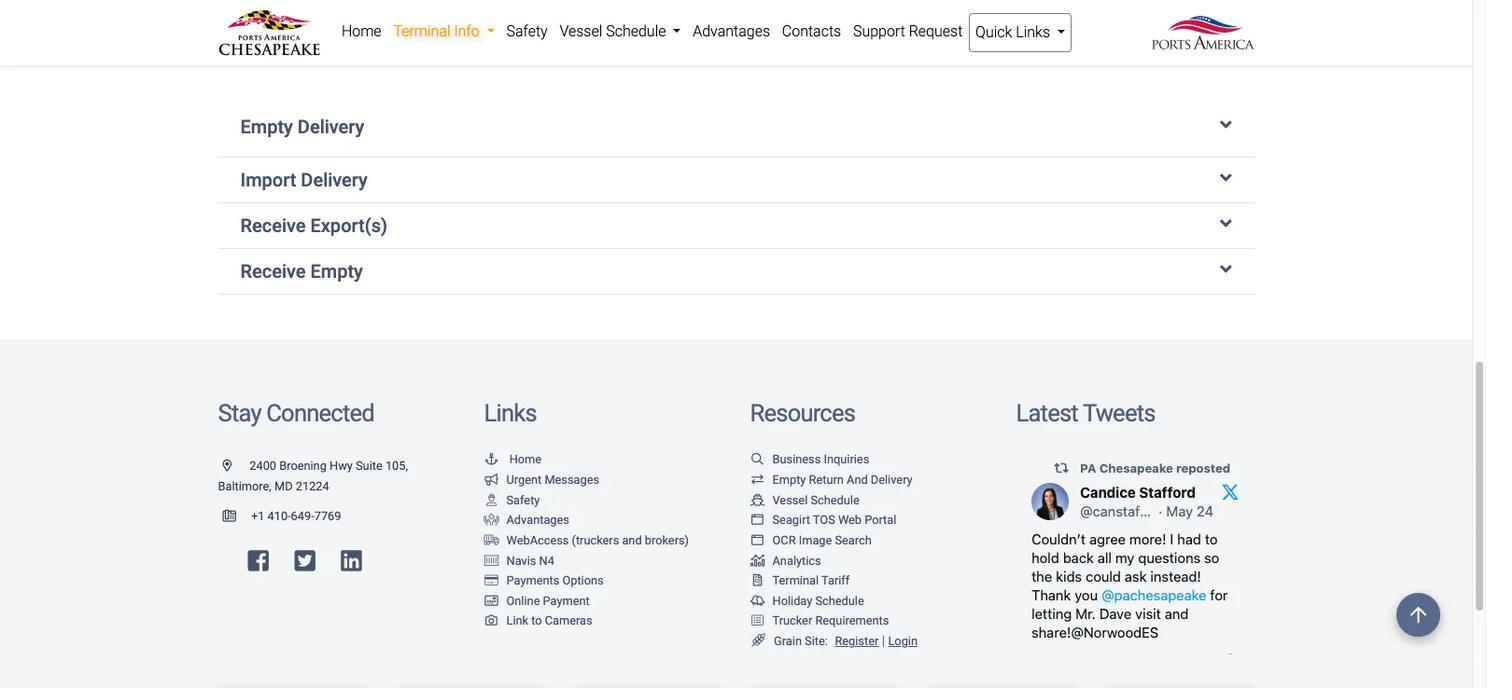 Task type: locate. For each thing, give the bounding box(es) containing it.
angle down image
[[1220, 116, 1232, 134], [1220, 169, 1232, 187], [1220, 260, 1232, 279]]

safety link
[[500, 13, 554, 50], [484, 494, 540, 508]]

angle down image inside empty delivery link
[[1220, 116, 1232, 134]]

messages
[[545, 473, 599, 487]]

link to cameras
[[506, 615, 593, 629]]

online
[[506, 594, 540, 608]]

info
[[454, 22, 480, 40]]

grain site: register | login
[[774, 634, 918, 650]]

0 vertical spatial safety link
[[500, 13, 554, 50]]

requirements
[[815, 615, 889, 629]]

delivery for empty delivery
[[298, 116, 364, 138]]

0 vertical spatial advantages
[[693, 22, 770, 40]]

0 vertical spatial receive
[[240, 215, 306, 237]]

receive down receive export(s)
[[240, 260, 306, 283]]

terminal inside terminal info link
[[393, 22, 450, 40]]

advantages
[[693, 22, 770, 40], [506, 514, 569, 528]]

credit card front image
[[484, 596, 499, 608]]

facebook square image
[[248, 550, 269, 574]]

delivery up export(s)
[[301, 169, 368, 191]]

2400
[[250, 460, 276, 474]]

1 receive from the top
[[240, 215, 306, 237]]

0 horizontal spatial advantages link
[[484, 514, 569, 528]]

holiday
[[773, 594, 812, 608]]

trucker requirements
[[773, 615, 889, 629]]

home link
[[336, 13, 387, 50], [484, 453, 542, 467]]

vessel schedule link
[[554, 13, 687, 50], [750, 494, 860, 508]]

0 vertical spatial vessel
[[560, 22, 602, 40]]

wheat image
[[750, 635, 767, 648]]

+1 410-649-7769 link
[[218, 509, 341, 523]]

2 horizontal spatial empty
[[773, 473, 806, 487]]

tab list
[[218, 97, 1254, 295]]

contacts
[[782, 22, 841, 40]]

terminal down analytics
[[773, 574, 819, 588]]

home link up urgent
[[484, 453, 542, 467]]

safety link right info
[[500, 13, 554, 50]]

2 receive from the top
[[240, 260, 306, 283]]

receive down import
[[240, 215, 306, 237]]

1 horizontal spatial vessel schedule link
[[750, 494, 860, 508]]

0 horizontal spatial vessel
[[560, 22, 602, 40]]

empty up import
[[240, 116, 293, 138]]

receive
[[240, 215, 306, 237], [240, 260, 306, 283]]

empty
[[240, 116, 293, 138], [310, 260, 363, 283], [773, 473, 806, 487]]

1 vertical spatial vessel schedule
[[773, 494, 860, 508]]

1 vertical spatial safety
[[506, 494, 540, 508]]

angle down image for import delivery
[[1220, 169, 1232, 187]]

trucker
[[773, 615, 812, 629]]

0 horizontal spatial links
[[484, 399, 537, 427]]

1 safety from the top
[[506, 22, 548, 40]]

safety link down urgent
[[484, 494, 540, 508]]

1 vertical spatial links
[[484, 399, 537, 427]]

home left terminal info
[[342, 22, 381, 40]]

0 vertical spatial terminal
[[393, 22, 450, 40]]

0 vertical spatial empty
[[240, 116, 293, 138]]

links up the anchor image
[[484, 399, 537, 427]]

1 horizontal spatial home link
[[484, 453, 542, 467]]

home up urgent
[[509, 453, 542, 467]]

safety right info
[[506, 22, 548, 40]]

return
[[809, 473, 844, 487]]

stay
[[218, 399, 261, 427]]

connected
[[266, 399, 374, 427]]

quick links link
[[969, 13, 1072, 52]]

home link for terminal info link
[[336, 13, 387, 50]]

1 horizontal spatial vessel schedule
[[773, 494, 860, 508]]

empty down export(s)
[[310, 260, 363, 283]]

vessel inside vessel schedule link
[[560, 22, 602, 40]]

0 vertical spatial vessel schedule
[[560, 22, 670, 40]]

receive empty link
[[240, 260, 1232, 283]]

0 horizontal spatial empty
[[240, 116, 293, 138]]

1 vertical spatial vessel
[[773, 494, 808, 508]]

2 vertical spatial empty
[[773, 473, 806, 487]]

payments options link
[[484, 574, 604, 588]]

payments options
[[506, 574, 604, 588]]

payments
[[506, 574, 559, 588]]

2400 broening hwy suite 105, baltimore, md 21224
[[218, 460, 408, 494]]

search
[[835, 534, 872, 548]]

schedule
[[606, 22, 666, 40], [811, 494, 860, 508], [815, 594, 864, 608]]

links right quick
[[1016, 23, 1050, 41]]

receive export(s)
[[240, 215, 387, 237]]

2 vertical spatial schedule
[[815, 594, 864, 608]]

ocr image search
[[773, 534, 872, 548]]

0 vertical spatial angle down image
[[1220, 116, 1232, 134]]

link
[[506, 615, 528, 629]]

1 vertical spatial receive
[[240, 260, 306, 283]]

1 vertical spatial angle down image
[[1220, 169, 1232, 187]]

register link
[[831, 635, 879, 649]]

receive export(s) link
[[240, 215, 1232, 237]]

angle down image inside import delivery link
[[1220, 169, 1232, 187]]

0 vertical spatial home link
[[336, 13, 387, 50]]

0 horizontal spatial advantages
[[506, 514, 569, 528]]

list alt image
[[750, 616, 765, 628]]

angle down image
[[1220, 215, 1232, 233]]

map marker alt image
[[223, 462, 247, 474]]

ship image
[[750, 495, 765, 507]]

advantages up webaccess
[[506, 514, 569, 528]]

browser image
[[750, 536, 765, 548]]

angle down image inside receive empty link
[[1220, 260, 1232, 279]]

delivery up import delivery
[[298, 116, 364, 138]]

support request link
[[847, 13, 969, 50]]

quick links
[[976, 23, 1054, 41]]

site:
[[805, 635, 828, 649]]

1 horizontal spatial vessel
[[773, 494, 808, 508]]

1 horizontal spatial empty
[[310, 260, 363, 283]]

105,
[[385, 460, 408, 474]]

twitter square image
[[294, 550, 315, 574]]

tweets
[[1083, 399, 1155, 427]]

advantages link up webaccess
[[484, 514, 569, 528]]

advantages link
[[687, 13, 776, 50], [484, 514, 569, 528]]

links
[[1016, 23, 1050, 41], [484, 399, 537, 427]]

0 horizontal spatial home
[[342, 22, 381, 40]]

contacts link
[[776, 13, 847, 50]]

0 vertical spatial home
[[342, 22, 381, 40]]

0 vertical spatial advantages link
[[687, 13, 776, 50]]

home
[[342, 22, 381, 40], [509, 453, 542, 467]]

receive for receive export(s)
[[240, 215, 306, 237]]

2 vertical spatial delivery
[[871, 473, 913, 487]]

0 horizontal spatial vessel schedule link
[[554, 13, 687, 50]]

7769
[[314, 509, 341, 523]]

bells image
[[750, 596, 765, 608]]

go to top image
[[1397, 594, 1441, 638]]

0 vertical spatial delivery
[[298, 116, 364, 138]]

1 horizontal spatial links
[[1016, 23, 1050, 41]]

2 angle down image from the top
[[1220, 169, 1232, 187]]

bullhorn image
[[484, 475, 499, 487]]

linkedin image
[[341, 550, 362, 574]]

advantages link left contacts
[[687, 13, 776, 50]]

1 vertical spatial home
[[509, 453, 542, 467]]

vessel schedule
[[560, 22, 670, 40], [773, 494, 860, 508]]

1 vertical spatial schedule
[[811, 494, 860, 508]]

safety link for terminal info link
[[500, 13, 554, 50]]

1 angle down image from the top
[[1220, 116, 1232, 134]]

exchange image
[[750, 475, 765, 487]]

delivery right and
[[871, 473, 913, 487]]

1 vertical spatial delivery
[[301, 169, 368, 191]]

empty return and delivery
[[773, 473, 913, 487]]

2 safety from the top
[[506, 494, 540, 508]]

terminal
[[393, 22, 450, 40], [773, 574, 819, 588]]

holiday schedule link
[[750, 594, 864, 608]]

terminal info link
[[387, 13, 500, 50]]

home link left terminal info
[[336, 13, 387, 50]]

1 vertical spatial terminal
[[773, 574, 819, 588]]

terminal left info
[[393, 22, 450, 40]]

0 horizontal spatial terminal
[[393, 22, 450, 40]]

3 angle down image from the top
[[1220, 260, 1232, 279]]

1 vertical spatial empty
[[310, 260, 363, 283]]

1 vertical spatial safety link
[[484, 494, 540, 508]]

safety link for urgent messages link
[[484, 494, 540, 508]]

safety down urgent
[[506, 494, 540, 508]]

1 vertical spatial home link
[[484, 453, 542, 467]]

empty down business
[[773, 473, 806, 487]]

quick
[[976, 23, 1012, 41]]

0 vertical spatial safety
[[506, 22, 548, 40]]

advantages left contacts
[[693, 22, 770, 40]]

support request
[[853, 22, 963, 40]]

seagirt tos web portal
[[773, 514, 897, 528]]

2 vertical spatial angle down image
[[1220, 260, 1232, 279]]

1 horizontal spatial terminal
[[773, 574, 819, 588]]

safety
[[506, 22, 548, 40], [506, 494, 540, 508]]

urgent messages
[[506, 473, 599, 487]]

0 horizontal spatial home link
[[336, 13, 387, 50]]

file invoice image
[[750, 576, 765, 588]]

delivery
[[298, 116, 364, 138], [301, 169, 368, 191], [871, 473, 913, 487]]

and
[[847, 473, 868, 487]]



Task type: vqa. For each thing, say whether or not it's contained in the screenshot.
ON
no



Task type: describe. For each thing, give the bounding box(es) containing it.
portal
[[865, 514, 897, 528]]

inquiries
[[824, 453, 869, 467]]

resources
[[750, 399, 855, 427]]

brokers)
[[645, 534, 689, 548]]

search image
[[750, 455, 765, 467]]

0 vertical spatial schedule
[[606, 22, 666, 40]]

anchor image
[[484, 455, 499, 467]]

credit card image
[[484, 576, 499, 588]]

payment
[[543, 594, 590, 608]]

410-
[[267, 509, 291, 523]]

grain
[[774, 635, 802, 649]]

receive empty
[[240, 260, 363, 283]]

urgent messages link
[[484, 473, 599, 487]]

import delivery
[[240, 169, 368, 191]]

import delivery link
[[240, 169, 1232, 191]]

1 vertical spatial advantages
[[506, 514, 569, 528]]

navis n4 link
[[484, 554, 554, 568]]

request
[[909, 22, 963, 40]]

1 vertical spatial vessel schedule link
[[750, 494, 860, 508]]

1 horizontal spatial advantages
[[693, 22, 770, 40]]

user hard hat image
[[484, 495, 499, 507]]

business inquiries
[[773, 453, 869, 467]]

suite
[[356, 460, 383, 474]]

0 horizontal spatial vessel schedule
[[560, 22, 670, 40]]

21224
[[296, 480, 329, 494]]

angle down image for receive empty
[[1220, 260, 1232, 279]]

receive for receive empty
[[240, 260, 306, 283]]

support
[[853, 22, 905, 40]]

webaccess
[[506, 534, 569, 548]]

schedule for ship icon
[[811, 494, 860, 508]]

analytics image
[[750, 556, 765, 568]]

analytics
[[773, 554, 821, 568]]

ocr image search link
[[750, 534, 872, 548]]

login link
[[888, 635, 918, 649]]

export(s)
[[310, 215, 387, 237]]

baltimore,
[[218, 480, 272, 494]]

acceptable
[[575, 16, 721, 52]]

navis
[[506, 554, 536, 568]]

business
[[773, 453, 821, 467]]

0 vertical spatial vessel schedule link
[[554, 13, 687, 50]]

|
[[882, 634, 885, 650]]

trucker requirements link
[[750, 615, 889, 629]]

navis n4
[[506, 554, 554, 568]]

2400 broening hwy suite 105, baltimore, md 21224 link
[[218, 460, 408, 494]]

0 vertical spatial links
[[1016, 23, 1050, 41]]

ocr
[[773, 534, 796, 548]]

analytics link
[[750, 554, 821, 568]]

hand receiving image
[[484, 516, 499, 528]]

acceptable transactions
[[575, 16, 897, 52]]

terminal tariff
[[773, 574, 850, 588]]

image
[[799, 534, 832, 548]]

649-
[[291, 509, 314, 523]]

broening
[[279, 460, 327, 474]]

online payment
[[506, 594, 590, 608]]

stay connected
[[218, 399, 374, 427]]

1 horizontal spatial home
[[509, 453, 542, 467]]

schedule for "bells" icon
[[815, 594, 864, 608]]

options
[[562, 574, 604, 588]]

latest tweets
[[1016, 399, 1155, 427]]

online payment link
[[484, 594, 590, 608]]

home link for urgent messages link
[[484, 453, 542, 467]]

latest
[[1016, 399, 1078, 427]]

transactions
[[727, 16, 897, 52]]

cameras
[[545, 615, 593, 629]]

holiday schedule
[[773, 594, 864, 608]]

seagirt tos web portal link
[[750, 514, 897, 528]]

terminal for terminal tariff
[[773, 574, 819, 588]]

browser image
[[750, 516, 765, 528]]

empty delivery
[[240, 116, 364, 138]]

business inquiries link
[[750, 453, 869, 467]]

1 vertical spatial advantages link
[[484, 514, 569, 528]]

truck container image
[[484, 536, 499, 548]]

import
[[240, 169, 296, 191]]

web
[[838, 514, 862, 528]]

tos
[[813, 514, 835, 528]]

login
[[888, 635, 918, 649]]

1 horizontal spatial advantages link
[[687, 13, 776, 50]]

+1 410-649-7769
[[251, 509, 341, 523]]

and
[[622, 534, 642, 548]]

delivery for import delivery
[[301, 169, 368, 191]]

camera image
[[484, 616, 499, 628]]

n4
[[539, 554, 554, 568]]

register
[[835, 635, 879, 649]]

empty for empty delivery
[[240, 116, 293, 138]]

empty for empty return and delivery
[[773, 473, 806, 487]]

container storage image
[[484, 556, 499, 568]]

md
[[274, 480, 293, 494]]

(truckers
[[572, 534, 619, 548]]

tab list containing empty delivery
[[218, 97, 1254, 295]]

terminal tariff link
[[750, 574, 850, 588]]

webaccess (truckers and brokers)
[[506, 534, 689, 548]]

to
[[531, 615, 542, 629]]

hwy
[[330, 460, 353, 474]]

terminal for terminal info
[[393, 22, 450, 40]]

empty return and delivery link
[[750, 473, 913, 487]]

link to cameras link
[[484, 615, 593, 629]]

urgent
[[506, 473, 542, 487]]

tariff
[[822, 574, 850, 588]]

phone office image
[[223, 511, 251, 523]]

empty delivery link
[[240, 116, 1232, 138]]

angle down image for empty delivery
[[1220, 116, 1232, 134]]

terminal info
[[393, 22, 483, 40]]

seagirt
[[773, 514, 810, 528]]

+1
[[251, 509, 265, 523]]



